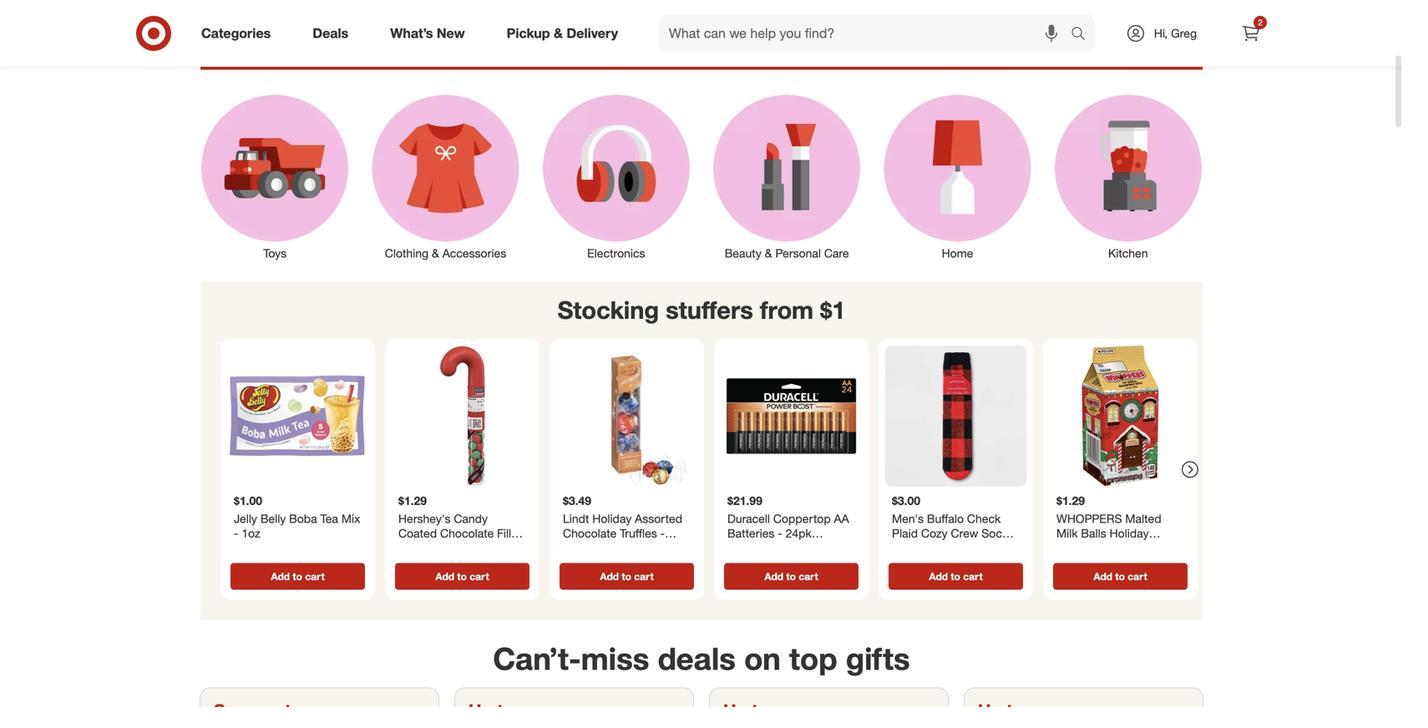 Task type: locate. For each thing, give the bounding box(es) containing it.
hi,
[[1154, 26, 1168, 41]]

stuffers
[[666, 295, 753, 325]]

1 add from the left
[[271, 570, 290, 583]]

$1.29 whoppers malted milk balls holiday candy carton - 3.5oz
[[1056, 493, 1169, 555]]

1 add to cart button from the left
[[230, 563, 365, 590]]

2 horizontal spatial &
[[765, 246, 772, 261]]

- left 1oz
[[234, 526, 238, 541]]

1 horizontal spatial deals
[[697, 10, 736, 29]]

delivery
[[567, 25, 618, 41]]

candy
[[1056, 541, 1090, 555]]

1 to from the left
[[293, 570, 302, 583]]

assorted
[[635, 511, 682, 526]]

4 add from the left
[[764, 570, 783, 583]]

6 cart from the left
[[1128, 570, 1147, 583]]

0 horizontal spatial &
[[432, 246, 439, 261]]

carton
[[1094, 541, 1129, 555]]

add to cart
[[271, 570, 325, 583], [435, 570, 489, 583], [600, 570, 654, 583], [764, 570, 818, 583], [929, 570, 983, 583], [1093, 570, 1147, 583]]

add to cart button
[[230, 563, 365, 590], [395, 563, 529, 590], [560, 563, 694, 590], [724, 563, 859, 590], [889, 563, 1023, 590], [1053, 563, 1188, 590]]

duracell
[[727, 511, 770, 526]]

0 horizontal spatial holiday
[[592, 511, 632, 526]]

$1
[[820, 295, 845, 325]]

carousel region
[[200, 282, 1203, 633]]

& inside "link"
[[432, 246, 439, 261]]

home
[[942, 246, 973, 261]]

categories link
[[187, 15, 292, 52]]

6 add to cart button from the left
[[1053, 563, 1188, 590]]

balls
[[1081, 526, 1106, 541]]

1 add to cart from the left
[[271, 570, 325, 583]]

malted
[[1125, 511, 1161, 526]]

- inside $21.99 duracell coppertop aa batteries - 24pk alkaline battery
[[778, 526, 782, 541]]

- left 24pk
[[778, 526, 782, 541]]

& for clothing
[[432, 246, 439, 261]]

2.1oz
[[563, 541, 591, 555]]

whoppers
[[1056, 511, 1122, 526]]

search
[[1063, 27, 1103, 43]]

& right clothing
[[432, 246, 439, 261]]

top
[[789, 640, 837, 677]]

$3.49
[[563, 493, 591, 508]]

3 add to cart button from the left
[[560, 563, 694, 590]]

$3.49 lindt holiday assorted chocolate truffles - 2.1oz
[[563, 493, 682, 555]]

1 cart from the left
[[305, 570, 325, 583]]

add to cart for duracell coppertop aa batteries - 24pk alkaline battery
[[764, 570, 818, 583]]

4 add to cart from the left
[[764, 570, 818, 583]]

cart for $1.00 jelly belly boba tea mix - 1oz
[[305, 570, 325, 583]]

- right truffles in the bottom left of the page
[[660, 526, 665, 541]]

1 horizontal spatial holiday
[[1110, 526, 1149, 541]]

alkaline
[[727, 541, 768, 555]]

2 cart from the left
[[470, 570, 489, 583]]

2 add to cart from the left
[[435, 570, 489, 583]]

3 to from the left
[[622, 570, 631, 583]]

-
[[234, 526, 238, 541], [660, 526, 665, 541], [778, 526, 782, 541], [1133, 541, 1137, 555]]

3.5oz
[[1140, 541, 1169, 555]]

&
[[554, 25, 563, 41], [432, 246, 439, 261], [765, 246, 772, 261]]

deals
[[697, 10, 736, 29], [313, 25, 348, 41]]

2
[[1258, 17, 1263, 28]]

pickup & delivery
[[507, 25, 618, 41]]

coppertop
[[773, 511, 831, 526]]

$1.00 jelly belly boba tea mix - 1oz
[[234, 493, 360, 541]]

- inside $1.29 whoppers malted milk balls holiday candy carton - 3.5oz
[[1133, 541, 1137, 555]]

$1.29
[[398, 493, 427, 508], [1056, 493, 1085, 508]]

deals inside 'button'
[[697, 10, 736, 29]]

1 horizontal spatial &
[[554, 25, 563, 41]]

add for $3.49 lindt holiday assorted chocolate truffles - 2.1oz
[[600, 570, 619, 583]]

deals link
[[298, 15, 369, 52]]

1 $1.29 from the left
[[398, 493, 427, 508]]

hershey's candy coated chocolate filled plastic holiday cane - 1.4oz image
[[392, 346, 533, 487]]

greg
[[1171, 26, 1197, 41]]

- left 3.5oz
[[1133, 541, 1137, 555]]

2 $1.29 from the left
[[1056, 493, 1085, 508]]

top
[[667, 10, 692, 29]]

4 add to cart button from the left
[[724, 563, 859, 590]]

to for lindt holiday assorted chocolate truffles - 2.1oz
[[622, 570, 631, 583]]

- inside $3.49 lindt holiday assorted chocolate truffles - 2.1oz
[[660, 526, 665, 541]]

2 add to cart button from the left
[[395, 563, 529, 590]]

milk
[[1056, 526, 1078, 541]]

& inside 'link'
[[554, 25, 563, 41]]

battery
[[771, 541, 809, 555]]

1oz
[[242, 526, 260, 541]]

jelly
[[234, 511, 257, 526]]

3 add to cart from the left
[[600, 570, 654, 583]]

holiday
[[592, 511, 632, 526], [1110, 526, 1149, 541]]

3 add from the left
[[600, 570, 619, 583]]

to for whoppers malted milk balls holiday candy carton - 3.5oz
[[1115, 570, 1125, 583]]

4 cart from the left
[[799, 570, 818, 583]]

care
[[824, 246, 849, 261]]

holiday right balls
[[1110, 526, 1149, 541]]

6 to from the left
[[1115, 570, 1125, 583]]

add
[[271, 570, 290, 583], [435, 570, 454, 583], [600, 570, 619, 583], [764, 570, 783, 583], [929, 570, 948, 583], [1093, 570, 1112, 583]]

add for $1.29 whoppers malted milk balls holiday candy carton - 3.5oz
[[1093, 570, 1112, 583]]

personal
[[775, 246, 821, 261]]

& right pickup
[[554, 25, 563, 41]]

4 to from the left
[[786, 570, 796, 583]]

What can we help you find? suggestions appear below search field
[[659, 15, 1075, 52]]

$21.99
[[727, 493, 762, 508]]

add for $1.00 jelly belly boba tea mix - 1oz
[[271, 570, 290, 583]]

holiday right lindt
[[592, 511, 632, 526]]

to
[[293, 570, 302, 583], [457, 570, 467, 583], [622, 570, 631, 583], [786, 570, 796, 583], [951, 570, 960, 583], [1115, 570, 1125, 583]]

on
[[744, 640, 781, 677]]

duracell coppertop aa batteries - 24pk alkaline battery image
[[721, 346, 862, 487]]

can't-miss deals on top gifts
[[493, 640, 910, 677]]

gifts
[[846, 640, 910, 677]]

miss
[[581, 640, 649, 677]]

5 to from the left
[[951, 570, 960, 583]]

deals left what's at the top of the page
[[313, 25, 348, 41]]

$1.00
[[234, 493, 262, 508]]

kitchen
[[1108, 246, 1148, 261]]

pickup & delivery link
[[492, 15, 639, 52]]

cart for $21.99 duracell coppertop aa batteries - 24pk alkaline battery
[[799, 570, 818, 583]]

1 horizontal spatial $1.29
[[1056, 493, 1085, 508]]

deals
[[658, 640, 736, 677]]

top deals button
[[656, 2, 747, 38]]

categories
[[201, 25, 271, 41]]

0 horizontal spatial $1.29
[[398, 493, 427, 508]]

deals right top
[[697, 10, 736, 29]]

3 cart from the left
[[634, 570, 654, 583]]

6 add from the left
[[1093, 570, 1112, 583]]

new
[[437, 25, 465, 41]]

cart
[[305, 570, 325, 583], [470, 570, 489, 583], [634, 570, 654, 583], [799, 570, 818, 583], [963, 570, 983, 583], [1128, 570, 1147, 583]]

beauty
[[725, 246, 762, 261]]

& right the beauty
[[765, 246, 772, 261]]

clothing & accessories link
[[360, 92, 531, 262]]

add to cart for lindt holiday assorted chocolate truffles - 2.1oz
[[600, 570, 654, 583]]

hi, greg
[[1154, 26, 1197, 41]]

add to cart button for $1.29 whoppers malted milk balls holiday candy carton - 3.5oz
[[1053, 563, 1188, 590]]

6 add to cart from the left
[[1093, 570, 1147, 583]]

$1.29 inside $1.29 whoppers malted milk balls holiday candy carton - 3.5oz
[[1056, 493, 1085, 508]]

to for jelly belly boba tea mix - 1oz
[[293, 570, 302, 583]]



Task type: vqa. For each thing, say whether or not it's contained in the screenshot.
reg for $199.99
no



Task type: describe. For each thing, give the bounding box(es) containing it.
search button
[[1063, 15, 1103, 55]]

electronics
[[587, 246, 645, 261]]

5 cart from the left
[[963, 570, 983, 583]]

truffles
[[620, 526, 657, 541]]

stocking stuffers from $1
[[558, 295, 845, 325]]

add to cart button for $21.99 duracell coppertop aa batteries - 24pk alkaline battery
[[724, 563, 859, 590]]

0 horizontal spatial deals
[[313, 25, 348, 41]]

add to cart for jelly belly boba tea mix - 1oz
[[271, 570, 325, 583]]

from
[[760, 295, 813, 325]]

holiday inside $1.29 whoppers malted milk balls holiday candy carton - 3.5oz
[[1110, 526, 1149, 541]]

holiday inside $3.49 lindt holiday assorted chocolate truffles - 2.1oz
[[592, 511, 632, 526]]

top deals link
[[200, 0, 1203, 70]]

2 to from the left
[[457, 570, 467, 583]]

$1.29 for $1.29 whoppers malted milk balls holiday candy carton - 3.5oz
[[1056, 493, 1085, 508]]

tea
[[320, 511, 338, 526]]

lindt
[[563, 511, 589, 526]]

jelly belly boba tea mix - 1oz image
[[227, 346, 368, 487]]

2 link
[[1233, 15, 1269, 52]]

& for beauty
[[765, 246, 772, 261]]

belly
[[260, 511, 286, 526]]

cart for $1.29 whoppers malted milk balls holiday candy carton - 3.5oz
[[1128, 570, 1147, 583]]

$1.29 for $1.29
[[398, 493, 427, 508]]

home link
[[872, 92, 1043, 262]]

5 add from the left
[[929, 570, 948, 583]]

electronics link
[[531, 92, 702, 262]]

lindt holiday assorted chocolate truffles - 2.1oz image
[[556, 346, 697, 487]]

batteries
[[727, 526, 775, 541]]

what's new
[[390, 25, 465, 41]]

clothing & accessories
[[385, 246, 506, 261]]

kitchen link
[[1043, 92, 1213, 262]]

$3.00
[[892, 493, 920, 508]]

5 add to cart button from the left
[[889, 563, 1023, 590]]

aa
[[834, 511, 849, 526]]

add for $21.99 duracell coppertop aa batteries - 24pk alkaline battery
[[764, 570, 783, 583]]

accessories
[[442, 246, 506, 261]]

2 add from the left
[[435, 570, 454, 583]]

toys link
[[190, 92, 360, 262]]

$21.99 duracell coppertop aa batteries - 24pk alkaline battery
[[727, 493, 849, 555]]

5 add to cart from the left
[[929, 570, 983, 583]]

clothing
[[385, 246, 429, 261]]

- inside the $1.00 jelly belly boba tea mix - 1oz
[[234, 526, 238, 541]]

beauty & personal care link
[[702, 92, 872, 262]]

boba
[[289, 511, 317, 526]]

men's buffalo check plaid cozy crew socks with gift card holder - wondershop™ red/black 6-12 image
[[885, 346, 1026, 487]]

what's new link
[[376, 15, 486, 52]]

top deals
[[667, 10, 736, 29]]

can't-
[[493, 640, 581, 677]]

add to cart button for $3.49 lindt holiday assorted chocolate truffles - 2.1oz
[[560, 563, 694, 590]]

& for pickup
[[554, 25, 563, 41]]

$3.00 link
[[885, 346, 1026, 560]]

chocolate
[[563, 526, 617, 541]]

24pk
[[786, 526, 812, 541]]

what's
[[390, 25, 433, 41]]

stocking
[[558, 295, 659, 325]]

beauty & personal care
[[725, 246, 849, 261]]

whoppers malted milk balls holiday candy carton - 3.5oz image
[[1050, 346, 1191, 487]]

pickup
[[507, 25, 550, 41]]

mix
[[341, 511, 360, 526]]

toys
[[263, 246, 287, 261]]

add to cart for whoppers malted milk balls holiday candy carton - 3.5oz
[[1093, 570, 1147, 583]]

cart for $3.49 lindt holiday assorted chocolate truffles - 2.1oz
[[634, 570, 654, 583]]

add to cart button for $1.00 jelly belly boba tea mix - 1oz
[[230, 563, 365, 590]]

last-minute deals image
[[200, 0, 1203, 70]]

$1.29 link
[[392, 346, 533, 560]]

to for duracell coppertop aa batteries - 24pk alkaline battery
[[786, 570, 796, 583]]



